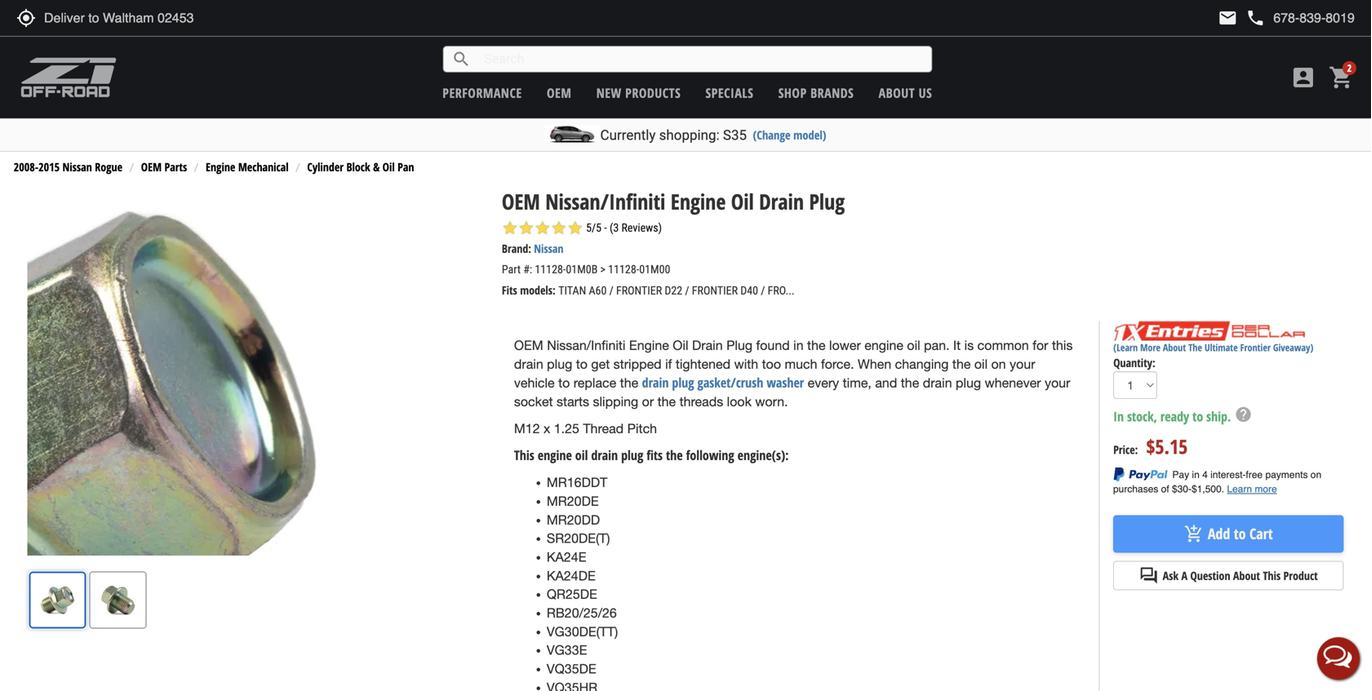 Task type: describe. For each thing, give the bounding box(es) containing it.
1 horizontal spatial oil
[[907, 338, 921, 353]]

slipping
[[593, 394, 639, 409]]

pan
[[398, 159, 414, 175]]

to inside in stock, ready to ship. help
[[1193, 408, 1204, 425]]

model)
[[794, 127, 827, 143]]

nissan/infiniti for oem nissan/infiniti engine oil drain plug found in the lower engine oil pan. it is common for this drain plug to get stripped if tightened with too much force. when changing the oil on your vehicle to replace the
[[547, 338, 626, 353]]

add
[[1208, 524, 1231, 544]]

z1 motorsports logo image
[[20, 57, 117, 98]]

the down stripped
[[620, 376, 639, 391]]

whenever
[[985, 376, 1041, 391]]

to left get
[[576, 357, 588, 372]]

3 star from the left
[[535, 220, 551, 236]]

2 / from the left
[[685, 284, 690, 298]]

x
[[544, 421, 551, 436]]

new products link
[[597, 84, 681, 102]]

0 horizontal spatial nissan
[[62, 159, 92, 175]]

engine for oem nissan/infiniti engine oil drain plug found in the lower engine oil pan. it is common for this drain plug to get stripped if tightened with too much force. when changing the oil on your vehicle to replace the
[[629, 338, 669, 353]]

frontier
[[1241, 341, 1271, 354]]

performance link
[[443, 84, 522, 102]]

my_location
[[16, 8, 36, 28]]

about us
[[879, 84, 933, 102]]

engine for oem nissan/infiniti engine oil drain plug star star star star star 5/5 - (3 reviews) brand: nissan part #: 11128-01m0b > 11128-01m00 fits models: titan a60 / frontier d22 / frontier d40 / fro...
[[671, 187, 726, 216]]

about us link
[[879, 84, 933, 102]]

m12 x 1.25 thread pitch
[[514, 421, 657, 436]]

mail link
[[1218, 8, 1238, 28]]

starts
[[557, 394, 590, 409]]

d40
[[741, 284, 759, 298]]

it
[[954, 338, 961, 353]]

search
[[452, 49, 471, 69]]

currently shopping: s35 (change model)
[[601, 127, 827, 143]]

drain up the or
[[642, 374, 669, 392]]

plug inside every time, and the drain plug whenever your socket starts slipping or the threads look worn.
[[956, 376, 981, 391]]

question_answer
[[1140, 566, 1159, 586]]

to up starts
[[559, 376, 570, 391]]

shopping_cart
[[1329, 64, 1355, 91]]

mail phone
[[1218, 8, 1266, 28]]

3 / from the left
[[761, 284, 765, 298]]

cart
[[1250, 524, 1273, 544]]

2008-2015 nissan rogue
[[14, 159, 123, 175]]

threads
[[680, 394, 724, 409]]

Search search field
[[471, 47, 932, 72]]

ready
[[1161, 408, 1190, 425]]

ka24de
[[547, 568, 596, 584]]

rogue
[[95, 159, 123, 175]]

oil for cylinder block & oil pan
[[383, 159, 395, 175]]

pitch
[[628, 421, 657, 436]]

the down it
[[953, 357, 971, 372]]

add_shopping_cart add to cart
[[1185, 524, 1273, 544]]

4 star from the left
[[551, 220, 567, 236]]

2 star from the left
[[518, 220, 535, 236]]

pan.
[[924, 338, 950, 353]]

models:
[[520, 282, 556, 298]]

your inside every time, and the drain plug whenever your socket starts slipping or the threads look worn.
[[1045, 376, 1071, 391]]

look
[[727, 394, 752, 409]]

vg30de(tt)
[[547, 624, 618, 640]]

ask
[[1163, 568, 1179, 584]]

(learn
[[1114, 341, 1138, 354]]

drain for oem nissan/infiniti engine oil drain plug star star star star star 5/5 - (3 reviews) brand: nissan part #: 11128-01m0b > 11128-01m00 fits models: titan a60 / frontier d22 / frontier d40 / fro...
[[759, 187, 804, 216]]

us
[[919, 84, 933, 102]]

mr20de
[[547, 494, 599, 509]]

cylinder block & oil pan
[[307, 159, 414, 175]]

1 / from the left
[[610, 284, 614, 298]]

a60
[[589, 284, 607, 298]]

if
[[665, 357, 672, 372]]

in
[[794, 338, 804, 353]]

oem nissan/infiniti engine oil drain plug found in the lower engine oil pan. it is common for this drain plug to get stripped if tightened with too much force. when changing the oil on your vehicle to replace the
[[514, 338, 1073, 391]]

2008-2015 nissan rogue link
[[14, 159, 123, 175]]

fro...
[[768, 284, 795, 298]]

2 frontier from the left
[[692, 284, 738, 298]]

vq35de
[[547, 662, 597, 677]]

this
[[1052, 338, 1073, 353]]

price: $5.15
[[1114, 433, 1188, 460]]

gasket/crush
[[698, 374, 764, 392]]

fits
[[502, 282, 517, 298]]

a
[[1182, 568, 1188, 584]]

for
[[1033, 338, 1049, 353]]

common
[[978, 338, 1029, 353]]

drain down thread
[[591, 447, 618, 464]]

2015
[[38, 159, 60, 175]]

rb20/25/26
[[547, 606, 617, 621]]

new
[[597, 84, 622, 102]]

plug down if
[[672, 374, 694, 392]]

2 horizontal spatial oil
[[975, 357, 988, 372]]

this engine oil drain plug fits the following engine(s):
[[514, 447, 789, 464]]

too
[[762, 357, 781, 372]]

specials
[[706, 84, 754, 102]]

plug inside 'oem nissan/infiniti engine oil drain plug found in the lower engine oil pan. it is common for this drain plug to get stripped if tightened with too much force. when changing the oil on your vehicle to replace the'
[[547, 357, 573, 372]]

mr20dd
[[547, 513, 600, 528]]

mr16ddt
[[547, 475, 608, 490]]

ka24e
[[547, 550, 587, 565]]

phone link
[[1246, 8, 1355, 28]]

&
[[373, 159, 380, 175]]

nissan/infiniti for oem nissan/infiniti engine oil drain plug star star star star star 5/5 - (3 reviews) brand: nissan part #: 11128-01m0b > 11128-01m00 fits models: titan a60 / frontier d22 / frontier d40 / fro...
[[546, 187, 666, 216]]

help
[[1235, 406, 1253, 424]]

on
[[992, 357, 1006, 372]]

cylinder
[[307, 159, 344, 175]]



Task type: vqa. For each thing, say whether or not it's contained in the screenshot.
the bottom $1000
no



Task type: locate. For each thing, give the bounding box(es) containing it.
1 vertical spatial nissan
[[534, 241, 564, 256]]

the
[[1189, 341, 1203, 354]]

in
[[1114, 408, 1124, 425]]

1 horizontal spatial 11128-
[[608, 263, 639, 276]]

0 vertical spatial nissan
[[62, 159, 92, 175]]

drain plug gasket/crush washer link
[[642, 374, 804, 392]]

2 vertical spatial oil
[[575, 447, 588, 464]]

engine up stripped
[[629, 338, 669, 353]]

1 vertical spatial engine
[[538, 447, 572, 464]]

brands
[[811, 84, 854, 102]]

1 frontier from the left
[[616, 284, 662, 298]]

and
[[875, 376, 898, 391]]

oil up the 'tightened'
[[673, 338, 689, 353]]

1 vertical spatial drain
[[692, 338, 723, 353]]

engine left "mechanical" on the left top of the page
[[206, 159, 235, 175]]

vehicle
[[514, 376, 555, 391]]

1 horizontal spatial plug
[[809, 187, 845, 216]]

0 vertical spatial plug
[[809, 187, 845, 216]]

tightened
[[676, 357, 731, 372]]

5/5 -
[[586, 221, 607, 235]]

oem up vehicle
[[514, 338, 544, 353]]

or
[[642, 394, 654, 409]]

nissan/infiniti
[[546, 187, 666, 216], [547, 338, 626, 353]]

drain inside 'oem nissan/infiniti engine oil drain plug found in the lower engine oil pan. it is common for this drain plug to get stripped if tightened with too much force. when changing the oil on your vehicle to replace the'
[[692, 338, 723, 353]]

1 vertical spatial oil
[[731, 187, 754, 216]]

engine inside oem nissan/infiniti engine oil drain plug star star star star star 5/5 - (3 reviews) brand: nissan part #: 11128-01m0b > 11128-01m00 fits models: titan a60 / frontier d22 / frontier d40 / fro...
[[671, 187, 726, 216]]

this left product
[[1263, 568, 1281, 584]]

#:
[[524, 263, 532, 276]]

drain up vehicle
[[514, 357, 544, 372]]

1 horizontal spatial engine
[[629, 338, 669, 353]]

plug down is
[[956, 376, 981, 391]]

0 horizontal spatial engine
[[206, 159, 235, 175]]

titan
[[559, 284, 586, 298]]

product
[[1284, 568, 1318, 584]]

get
[[591, 357, 610, 372]]

0 vertical spatial engine
[[865, 338, 904, 353]]

drain up the 'tightened'
[[692, 338, 723, 353]]

to right add
[[1234, 524, 1246, 544]]

ship.
[[1207, 408, 1232, 425]]

oem for oem
[[547, 84, 572, 102]]

found
[[756, 338, 790, 353]]

01m0b
[[566, 263, 598, 276]]

is
[[965, 338, 974, 353]]

1 star from the left
[[502, 220, 518, 236]]

1 11128- from the left
[[535, 263, 566, 276]]

about left the
[[1163, 341, 1187, 354]]

oil inside oem nissan/infiniti engine oil drain plug star star star star star 5/5 - (3 reviews) brand: nissan part #: 11128-01m0b > 11128-01m00 fits models: titan a60 / frontier d22 / frontier d40 / fro...
[[731, 187, 754, 216]]

1 vertical spatial nissan/infiniti
[[547, 338, 626, 353]]

about right question
[[1234, 568, 1261, 584]]

1 horizontal spatial engine
[[865, 338, 904, 353]]

oem parts
[[141, 159, 187, 175]]

nissan/infiniti up get
[[547, 338, 626, 353]]

engine inside 'oem nissan/infiniti engine oil drain plug found in the lower engine oil pan. it is common for this drain plug to get stripped if tightened with too much force. when changing the oil on your vehicle to replace the'
[[629, 338, 669, 353]]

oem for oem nissan/infiniti engine oil drain plug star star star star star 5/5 - (3 reviews) brand: nissan part #: 11128-01m0b > 11128-01m00 fits models: titan a60 / frontier d22 / frontier d40 / fro...
[[502, 187, 540, 216]]

engine down x
[[538, 447, 572, 464]]

oil for oem nissan/infiniti engine oil drain plug star star star star star 5/5 - (3 reviews) brand: nissan part #: 11128-01m0b > 11128-01m00 fits models: titan a60 / frontier d22 / frontier d40 / fro...
[[731, 187, 754, 216]]

oil inside 'oem nissan/infiniti engine oil drain plug found in the lower engine oil pan. it is common for this drain plug to get stripped if tightened with too much force. when changing the oil on your vehicle to replace the'
[[673, 338, 689, 353]]

2 horizontal spatial /
[[761, 284, 765, 298]]

1 horizontal spatial /
[[685, 284, 690, 298]]

performance
[[443, 84, 522, 102]]

1 horizontal spatial nissan
[[534, 241, 564, 256]]

0 horizontal spatial plug
[[727, 338, 753, 353]]

0 horizontal spatial engine
[[538, 447, 572, 464]]

0 vertical spatial oil
[[907, 338, 921, 353]]

0 horizontal spatial your
[[1010, 357, 1036, 372]]

your
[[1010, 357, 1036, 372], [1045, 376, 1071, 391]]

oem up brand:
[[502, 187, 540, 216]]

in stock, ready to ship. help
[[1114, 406, 1253, 425]]

11128- down nissan link
[[535, 263, 566, 276]]

thread
[[583, 421, 624, 436]]

0 vertical spatial nissan/infiniti
[[546, 187, 666, 216]]

this
[[514, 447, 535, 464], [1263, 568, 1281, 584]]

0 horizontal spatial oil
[[575, 447, 588, 464]]

drain inside 'oem nissan/infiniti engine oil drain plug found in the lower engine oil pan. it is common for this drain plug to get stripped if tightened with too much force. when changing the oil on your vehicle to replace the'
[[514, 357, 544, 372]]

engine(s):
[[738, 447, 789, 464]]

nissan/infiniti inside 'oem nissan/infiniti engine oil drain plug found in the lower engine oil pan. it is common for this drain plug to get stripped if tightened with too much force. when changing the oil on your vehicle to replace the'
[[547, 338, 626, 353]]

0 horizontal spatial frontier
[[616, 284, 662, 298]]

1 horizontal spatial frontier
[[692, 284, 738, 298]]

parts
[[165, 159, 187, 175]]

1 vertical spatial plug
[[727, 338, 753, 353]]

nissan
[[62, 159, 92, 175], [534, 241, 564, 256]]

0 vertical spatial oil
[[383, 159, 395, 175]]

your down the this
[[1045, 376, 1071, 391]]

drain for oem nissan/infiniti engine oil drain plug found in the lower engine oil pan. it is common for this drain plug to get stripped if tightened with too much force. when changing the oil on your vehicle to replace the
[[692, 338, 723, 353]]

0 vertical spatial drain
[[759, 187, 804, 216]]

11128-
[[535, 263, 566, 276], [608, 263, 639, 276]]

to
[[576, 357, 588, 372], [559, 376, 570, 391], [1193, 408, 1204, 425], [1234, 524, 1246, 544]]

ultimate
[[1205, 341, 1238, 354]]

2 11128- from the left
[[608, 263, 639, 276]]

mr16ddt mr20de mr20dd sr20de(t) ka24e ka24de qr25de rb20/25/26 vg30de(tt) vg33e vq35de
[[547, 475, 618, 677]]

plug up "with"
[[727, 338, 753, 353]]

oil
[[383, 159, 395, 175], [731, 187, 754, 216], [673, 338, 689, 353]]

about left the us
[[879, 84, 915, 102]]

1 horizontal spatial drain
[[759, 187, 804, 216]]

/ right a60
[[610, 284, 614, 298]]

nissan inside oem nissan/infiniti engine oil drain plug star star star star star 5/5 - (3 reviews) brand: nissan part #: 11128-01m0b > 11128-01m00 fits models: titan a60 / frontier d22 / frontier d40 / fro...
[[534, 241, 564, 256]]

1 vertical spatial this
[[1263, 568, 1281, 584]]

oem parts link
[[141, 159, 187, 175]]

0 horizontal spatial oil
[[383, 159, 395, 175]]

currently
[[601, 127, 656, 143]]

drain
[[514, 357, 544, 372], [642, 374, 669, 392], [923, 376, 952, 391], [591, 447, 618, 464]]

oil right &
[[383, 159, 395, 175]]

your inside 'oem nissan/infiniti engine oil drain plug found in the lower engine oil pan. it is common for this drain plug to get stripped if tightened with too much force. when changing the oil on your vehicle to replace the'
[[1010, 357, 1036, 372]]

s35
[[723, 127, 747, 143]]

1 horizontal spatial your
[[1045, 376, 1071, 391]]

when
[[858, 357, 892, 372]]

the right the in
[[808, 338, 826, 353]]

drain
[[759, 187, 804, 216], [692, 338, 723, 353]]

oem nissan/infiniti engine oil drain plug star star star star star 5/5 - (3 reviews) brand: nissan part #: 11128-01m0b > 11128-01m00 fits models: titan a60 / frontier d22 / frontier d40 / fro...
[[502, 187, 845, 298]]

drain inside oem nissan/infiniti engine oil drain plug star star star star star 5/5 - (3 reviews) brand: nissan part #: 11128-01m0b > 11128-01m00 fits models: titan a60 / frontier d22 / frontier d40 / fro...
[[759, 187, 804, 216]]

plug left fits
[[621, 447, 644, 464]]

nissan link
[[534, 241, 564, 256]]

2 horizontal spatial engine
[[671, 187, 726, 216]]

nissan right 2015
[[62, 159, 92, 175]]

engine inside 'oem nissan/infiniti engine oil drain plug found in the lower engine oil pan. it is common for this drain plug to get stripped if tightened with too much force. when changing the oil on your vehicle to replace the'
[[865, 338, 904, 353]]

2 vertical spatial about
[[1234, 568, 1261, 584]]

11128- right the ">"
[[608, 263, 639, 276]]

1 vertical spatial about
[[1163, 341, 1187, 354]]

plug for oem nissan/infiniti engine oil drain plug star star star star star 5/5 - (3 reviews) brand: nissan part #: 11128-01m0b > 11128-01m00 fits models: titan a60 / frontier d22 / frontier d40 / fro...
[[809, 187, 845, 216]]

1 horizontal spatial oil
[[673, 338, 689, 353]]

engine down shopping:
[[671, 187, 726, 216]]

plug
[[809, 187, 845, 216], [727, 338, 753, 353]]

your up the whenever
[[1010, 357, 1036, 372]]

2 horizontal spatial oil
[[731, 187, 754, 216]]

about inside question_answer ask a question about this product
[[1234, 568, 1261, 584]]

(change model) link
[[753, 127, 827, 143]]

following
[[686, 447, 735, 464]]

drain inside every time, and the drain plug whenever your socket starts slipping or the threads look worn.
[[923, 376, 952, 391]]

plug up vehicle
[[547, 357, 573, 372]]

oil down 'm12 x 1.25 thread pitch'
[[575, 447, 588, 464]]

force.
[[821, 357, 854, 372]]

plug down model)
[[809, 187, 845, 216]]

oil down s35
[[731, 187, 754, 216]]

2 vertical spatial oil
[[673, 338, 689, 353]]

nissan/infiniti up 5/5 -
[[546, 187, 666, 216]]

about
[[879, 84, 915, 102], [1163, 341, 1187, 354], [1234, 568, 1261, 584]]

2008-
[[14, 159, 38, 175]]

shop brands
[[779, 84, 854, 102]]

$5.15
[[1147, 433, 1188, 460]]

1 horizontal spatial about
[[1163, 341, 1187, 354]]

shop brands link
[[779, 84, 854, 102]]

/ right d22
[[685, 284, 690, 298]]

this down m12
[[514, 447, 535, 464]]

shop
[[779, 84, 807, 102]]

1 vertical spatial your
[[1045, 376, 1071, 391]]

(change
[[753, 127, 791, 143]]

oem link
[[547, 84, 572, 102]]

the down changing
[[901, 376, 920, 391]]

5 star from the left
[[567, 220, 584, 236]]

this inside question_answer ask a question about this product
[[1263, 568, 1281, 584]]

engine
[[865, 338, 904, 353], [538, 447, 572, 464]]

frontier down 01m00
[[616, 284, 662, 298]]

1 horizontal spatial this
[[1263, 568, 1281, 584]]

every time, and the drain plug whenever your socket starts slipping or the threads look worn.
[[514, 376, 1071, 409]]

nissan right brand:
[[534, 241, 564, 256]]

much
[[785, 357, 818, 372]]

01m00
[[639, 263, 671, 276]]

1 vertical spatial engine
[[671, 187, 726, 216]]

engine up when at bottom
[[865, 338, 904, 353]]

2 horizontal spatial about
[[1234, 568, 1261, 584]]

fits
[[647, 447, 663, 464]]

0 vertical spatial this
[[514, 447, 535, 464]]

0 vertical spatial your
[[1010, 357, 1036, 372]]

oil up changing
[[907, 338, 921, 353]]

plug inside oem nissan/infiniti engine oil drain plug star star star star star 5/5 - (3 reviews) brand: nissan part #: 11128-01m0b > 11128-01m00 fits models: titan a60 / frontier d22 / frontier d40 / fro...
[[809, 187, 845, 216]]

drain down changing
[[923, 376, 952, 391]]

1 vertical spatial oil
[[975, 357, 988, 372]]

0 horizontal spatial this
[[514, 447, 535, 464]]

drain down (change model) 'link'
[[759, 187, 804, 216]]

oem left parts
[[141, 159, 162, 175]]

oem for oem parts
[[141, 159, 162, 175]]

stripped
[[614, 357, 662, 372]]

oil for oem nissan/infiniti engine oil drain plug found in the lower engine oil pan. it is common for this drain plug to get stripped if tightened with too much force. when changing the oil on your vehicle to replace the
[[673, 338, 689, 353]]

the right fits
[[666, 447, 683, 464]]

0 vertical spatial about
[[879, 84, 915, 102]]

the right the or
[[658, 394, 676, 409]]

oem inside 'oem nissan/infiniti engine oil drain plug found in the lower engine oil pan. it is common for this drain plug to get stripped if tightened with too much force. when changing the oil on your vehicle to replace the'
[[514, 338, 544, 353]]

the
[[808, 338, 826, 353], [953, 357, 971, 372], [620, 376, 639, 391], [901, 376, 920, 391], [658, 394, 676, 409], [666, 447, 683, 464]]

0 horizontal spatial about
[[879, 84, 915, 102]]

plug for oem nissan/infiniti engine oil drain plug found in the lower engine oil pan. it is common for this drain plug to get stripped if tightened with too much force. when changing the oil on your vehicle to replace the
[[727, 338, 753, 353]]

oil left on
[[975, 357, 988, 372]]

0 horizontal spatial 11128-
[[535, 263, 566, 276]]

oem inside oem nissan/infiniti engine oil drain plug star star star star star 5/5 - (3 reviews) brand: nissan part #: 11128-01m0b > 11128-01m00 fits models: titan a60 / frontier d22 / frontier d40 / fro...
[[502, 187, 540, 216]]

replace
[[574, 376, 617, 391]]

0 horizontal spatial drain
[[692, 338, 723, 353]]

question
[[1191, 568, 1231, 584]]

oem left new
[[547, 84, 572, 102]]

price:
[[1114, 442, 1138, 458]]

0 horizontal spatial /
[[610, 284, 614, 298]]

cylinder block & oil pan link
[[307, 159, 414, 175]]

nissan/infiniti inside oem nissan/infiniti engine oil drain plug star star star star star 5/5 - (3 reviews) brand: nissan part #: 11128-01m0b > 11128-01m00 fits models: titan a60 / frontier d22 / frontier d40 / fro...
[[546, 187, 666, 216]]

mail
[[1218, 8, 1238, 28]]

shopping_cart link
[[1325, 64, 1355, 91]]

plug inside 'oem nissan/infiniti engine oil drain plug found in the lower engine oil pan. it is common for this drain plug to get stripped if tightened with too much force. when changing the oil on your vehicle to replace the'
[[727, 338, 753, 353]]

add_shopping_cart
[[1185, 525, 1204, 544]]

oem
[[547, 84, 572, 102], [141, 159, 162, 175], [502, 187, 540, 216], [514, 338, 544, 353]]

products
[[626, 84, 681, 102]]

/ right d40
[[761, 284, 765, 298]]

shopping:
[[659, 127, 720, 143]]

washer
[[767, 374, 804, 392]]

0 vertical spatial engine
[[206, 159, 235, 175]]

oem for oem nissan/infiniti engine oil drain plug found in the lower engine oil pan. it is common for this drain plug to get stripped if tightened with too much force. when changing the oil on your vehicle to replace the
[[514, 338, 544, 353]]

lower
[[830, 338, 861, 353]]

with
[[734, 357, 759, 372]]

2 vertical spatial engine
[[629, 338, 669, 353]]

1.25
[[554, 421, 580, 436]]

frontier left d40
[[692, 284, 738, 298]]

to left ship.
[[1193, 408, 1204, 425]]

phone
[[1246, 8, 1266, 28]]

mechanical
[[238, 159, 289, 175]]



